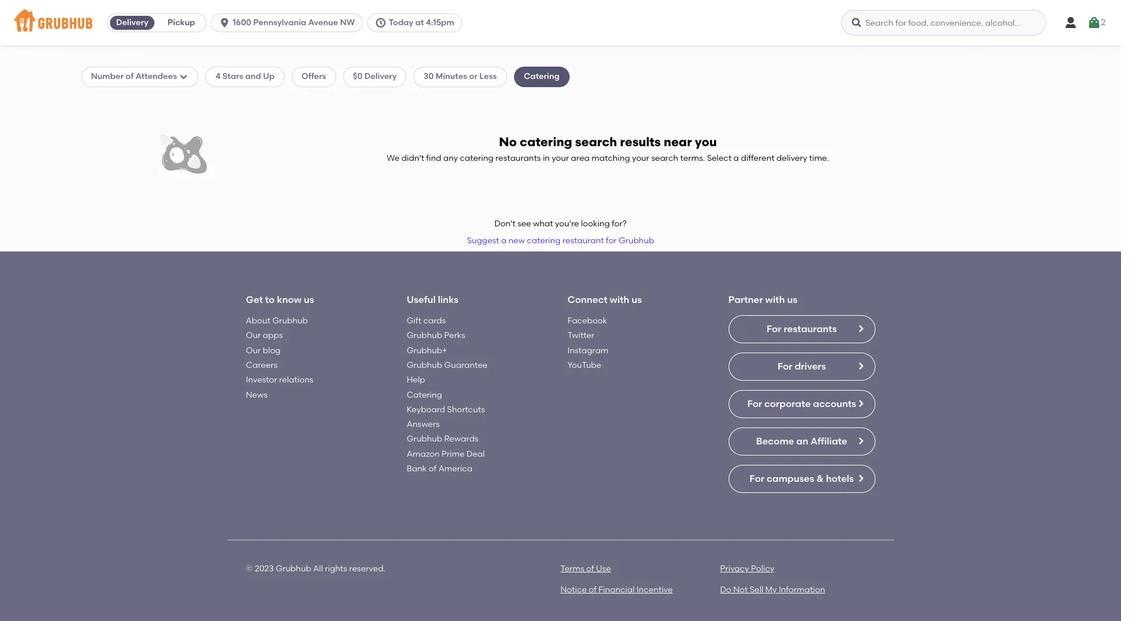 Task type: vqa. For each thing, say whether or not it's contained in the screenshot.
the bottom caesar
no



Task type: describe. For each thing, give the bounding box(es) containing it.
2 your from the left
[[632, 153, 650, 163]]

select
[[707, 153, 732, 163]]

1600
[[233, 18, 251, 28]]

number of attendees
[[91, 72, 177, 82]]

we
[[387, 153, 400, 163]]

suggest a new catering restaurant for grubhub button
[[462, 230, 660, 251]]

incentive
[[637, 585, 673, 595]]

for campuses & hotels link
[[729, 465, 876, 493]]

facebook
[[568, 316, 607, 326]]

terms of use
[[561, 564, 611, 574]]

with for partner
[[766, 294, 785, 305]]

2 button
[[1088, 12, 1106, 33]]

right image
[[856, 399, 866, 408]]

don't see what you're looking for?
[[495, 219, 627, 229]]

delivery
[[777, 153, 808, 163]]

grubhub down grubhub+ link
[[407, 360, 443, 370]]

of for number
[[126, 72, 134, 82]]

our blog link
[[246, 346, 281, 356]]

about grubhub link
[[246, 316, 308, 326]]

offers
[[302, 72, 326, 82]]

right image for for drivers
[[856, 362, 866, 371]]

amazon
[[407, 449, 440, 459]]

amazon prime deal link
[[407, 449, 485, 459]]

1 vertical spatial catering
[[460, 153, 494, 163]]

for
[[606, 235, 617, 245]]

affiliate
[[811, 436, 848, 447]]

us for partner with us
[[788, 294, 798, 305]]

pickup button
[[157, 13, 206, 32]]

to
[[265, 294, 275, 305]]

grubhub left all
[[276, 564, 311, 574]]

no catering search results near you we didn't find any catering restaurants in your area matching your search terms. select a different delivery time.
[[387, 134, 830, 163]]

right image for become an affiliate
[[856, 437, 866, 446]]

answers link
[[407, 420, 440, 430]]

deal
[[467, 449, 485, 459]]

bank of america link
[[407, 464, 473, 474]]

different
[[741, 153, 775, 163]]

time.
[[810, 153, 830, 163]]

1 vertical spatial search
[[652, 153, 679, 163]]

results
[[620, 134, 661, 149]]

policy
[[751, 564, 775, 574]]

1 vertical spatial restaurants
[[784, 324, 837, 335]]

investor
[[246, 375, 277, 385]]

connect
[[568, 294, 608, 305]]

information
[[779, 585, 826, 595]]

or
[[469, 72, 478, 82]]

find
[[426, 153, 442, 163]]

us for connect with us
[[632, 294, 642, 305]]

terms.
[[681, 153, 705, 163]]

accounts
[[814, 398, 857, 410]]

blog
[[263, 346, 281, 356]]

facebook twitter instagram youtube
[[568, 316, 609, 370]]

grubhub inside suggest a new catering restaurant for grubhub button
[[619, 235, 655, 245]]

hotels
[[826, 473, 854, 485]]

a inside button
[[501, 235, 507, 245]]

campuses
[[767, 473, 815, 485]]

$0 delivery
[[353, 72, 397, 82]]

about grubhub our apps our blog careers investor relations news
[[246, 316, 314, 400]]

don't
[[495, 219, 516, 229]]

minutes
[[436, 72, 467, 82]]

avenue
[[308, 18, 338, 28]]

connect with us
[[568, 294, 642, 305]]

sell
[[750, 585, 764, 595]]

for drivers
[[778, 361, 826, 372]]

guarantee
[[444, 360, 488, 370]]

do
[[721, 585, 732, 595]]

for?
[[612, 219, 627, 229]]

for restaurants link
[[729, 315, 876, 344]]

corporate
[[765, 398, 811, 410]]

you're
[[555, 219, 579, 229]]

for for for drivers
[[778, 361, 793, 372]]

instagram link
[[568, 346, 609, 356]]

grubhub inside 'about grubhub our apps our blog careers investor relations news'
[[272, 316, 308, 326]]

svg image inside 2 button
[[1088, 16, 1102, 30]]

our apps link
[[246, 331, 283, 341]]

a inside "no catering search results near you we didn't find any catering restaurants in your area matching your search terms. select a different delivery time."
[[734, 153, 739, 163]]

catering inside suggest a new catering restaurant for grubhub button
[[527, 235, 561, 245]]

keyboard shortcuts link
[[407, 405, 485, 415]]

today
[[389, 18, 414, 28]]

no
[[499, 134, 517, 149]]

for for for campuses & hotels
[[750, 473, 765, 485]]

less
[[480, 72, 497, 82]]

catering link
[[407, 390, 442, 400]]

partner
[[729, 294, 763, 305]]

instagram
[[568, 346, 609, 356]]

number
[[91, 72, 124, 82]]

restaurants inside "no catering search results near you we didn't find any catering restaurants in your area matching your search terms. select a different delivery time."
[[496, 153, 541, 163]]

$0
[[353, 72, 363, 82]]

about
[[246, 316, 271, 326]]

matching
[[592, 153, 630, 163]]

delivery button
[[108, 13, 157, 32]]

2 our from the top
[[246, 346, 261, 356]]

use
[[596, 564, 611, 574]]

of for notice
[[589, 585, 597, 595]]

notice
[[561, 585, 587, 595]]

today at 4:15pm
[[389, 18, 455, 28]]

0 horizontal spatial svg image
[[179, 72, 189, 82]]

catering inside gift cards grubhub perks grubhub+ grubhub guarantee help catering keyboard shortcuts answers grubhub rewards amazon prime deal bank of america
[[407, 390, 442, 400]]

© 2023 grubhub all rights reserved.
[[246, 564, 386, 574]]

2
[[1102, 17, 1106, 27]]

suggest a new catering restaurant for grubhub
[[467, 235, 655, 245]]

svg image for 1600 pennsylvania avenue nw
[[219, 17, 231, 29]]

grubhub perks link
[[407, 331, 466, 341]]



Task type: locate. For each thing, give the bounding box(es) containing it.
catering right any
[[460, 153, 494, 163]]

investor relations link
[[246, 375, 314, 385]]

grubhub down answers
[[407, 434, 443, 444]]

financial
[[599, 585, 635, 595]]

restaurants up drivers on the right bottom
[[784, 324, 837, 335]]

right image for for restaurants
[[856, 324, 866, 334]]

1 your from the left
[[552, 153, 569, 163]]

apps
[[263, 331, 283, 341]]

4 right image from the top
[[856, 474, 866, 483]]

nw
[[340, 18, 355, 28]]

get
[[246, 294, 263, 305]]

1 vertical spatial delivery
[[365, 72, 397, 82]]

near
[[664, 134, 692, 149]]

0 vertical spatial search
[[576, 134, 617, 149]]

for corporate accounts
[[748, 398, 857, 410]]

right image inside the become an affiliate link
[[856, 437, 866, 446]]

terms of use link
[[561, 564, 611, 574]]

privacy policy
[[721, 564, 775, 574]]

restaurants down no
[[496, 153, 541, 163]]

area
[[571, 153, 590, 163]]

1 right image from the top
[[856, 324, 866, 334]]

right image inside the for campuses & hotels link
[[856, 474, 866, 483]]

grubhub+ link
[[407, 346, 447, 356]]

2 with from the left
[[766, 294, 785, 305]]

links
[[438, 294, 459, 305]]

0 horizontal spatial with
[[610, 294, 630, 305]]

2 horizontal spatial svg image
[[1064, 16, 1078, 30]]

4 stars and up
[[216, 72, 275, 82]]

catering up in
[[520, 134, 573, 149]]

of
[[126, 72, 134, 82], [429, 464, 437, 474], [587, 564, 594, 574], [589, 585, 597, 595]]

cards
[[424, 316, 446, 326]]

a right select
[[734, 153, 739, 163]]

us right connect
[[632, 294, 642, 305]]

1 horizontal spatial restaurants
[[784, 324, 837, 335]]

2 vertical spatial catering
[[527, 235, 561, 245]]

us up for restaurants
[[788, 294, 798, 305]]

notice of financial incentive link
[[561, 585, 673, 595]]

an
[[797, 436, 809, 447]]

1 with from the left
[[610, 294, 630, 305]]

of left use
[[587, 564, 594, 574]]

facebook link
[[568, 316, 607, 326]]

what
[[533, 219, 553, 229]]

1600 pennsylvania avenue nw button
[[211, 13, 367, 32]]

0 vertical spatial a
[[734, 153, 739, 163]]

for
[[767, 324, 782, 335], [778, 361, 793, 372], [748, 398, 763, 410], [750, 473, 765, 485]]

1 horizontal spatial with
[[766, 294, 785, 305]]

terms
[[561, 564, 585, 574]]

any
[[444, 153, 458, 163]]

4:15pm
[[426, 18, 455, 28]]

bank
[[407, 464, 427, 474]]

of right number
[[126, 72, 134, 82]]

2 us from the left
[[632, 294, 642, 305]]

do not sell my information
[[721, 585, 826, 595]]

relations
[[279, 375, 314, 385]]

help
[[407, 375, 425, 385]]

catering down what
[[527, 235, 561, 245]]

grubhub down "for?" on the top right of the page
[[619, 235, 655, 245]]

1 horizontal spatial svg image
[[375, 17, 387, 29]]

1 horizontal spatial catering
[[524, 72, 560, 82]]

0 vertical spatial delivery
[[116, 18, 148, 28]]

of right 'bank'
[[429, 464, 437, 474]]

&
[[817, 473, 824, 485]]

right image
[[856, 324, 866, 334], [856, 362, 866, 371], [856, 437, 866, 446], [856, 474, 866, 483]]

for drivers link
[[729, 353, 876, 381]]

our
[[246, 331, 261, 341], [246, 346, 261, 356]]

main navigation navigation
[[0, 0, 1122, 46]]

delivery inside the no catering search results near you main content
[[365, 72, 397, 82]]

0 horizontal spatial search
[[576, 134, 617, 149]]

help link
[[407, 375, 425, 385]]

0 horizontal spatial restaurants
[[496, 153, 541, 163]]

at
[[416, 18, 424, 28]]

1 vertical spatial our
[[246, 346, 261, 356]]

search down near
[[652, 153, 679, 163]]

youtube
[[568, 360, 602, 370]]

delivery right $0
[[365, 72, 397, 82]]

your right in
[[552, 153, 569, 163]]

3 right image from the top
[[856, 437, 866, 446]]

no catering search results near you main content
[[0, 46, 1122, 621]]

1 horizontal spatial us
[[632, 294, 642, 305]]

delivery left pickup
[[116, 18, 148, 28]]

restaurants
[[496, 153, 541, 163], [784, 324, 837, 335]]

of right notice
[[589, 585, 597, 595]]

with right connect
[[610, 294, 630, 305]]

shortcuts
[[447, 405, 485, 415]]

delivery inside button
[[116, 18, 148, 28]]

drivers
[[795, 361, 826, 372]]

with
[[610, 294, 630, 305], [766, 294, 785, 305]]

right image inside for drivers link
[[856, 362, 866, 371]]

for left drivers on the right bottom
[[778, 361, 793, 372]]

get to know us
[[246, 294, 314, 305]]

svg image
[[1088, 16, 1102, 30], [851, 17, 863, 29], [179, 72, 189, 82]]

your down the results
[[632, 153, 650, 163]]

twitter link
[[568, 331, 595, 341]]

suggest
[[467, 235, 499, 245]]

1 horizontal spatial your
[[632, 153, 650, 163]]

0 horizontal spatial your
[[552, 153, 569, 163]]

1 vertical spatial a
[[501, 235, 507, 245]]

0 vertical spatial our
[[246, 331, 261, 341]]

svg image for today at 4:15pm
[[375, 17, 387, 29]]

for left the campuses
[[750, 473, 765, 485]]

for campuses & hotels
[[750, 473, 854, 485]]

us right know
[[304, 294, 314, 305]]

our down about
[[246, 331, 261, 341]]

our up the 'careers'
[[246, 346, 261, 356]]

prime
[[442, 449, 465, 459]]

of inside gift cards grubhub perks grubhub+ grubhub guarantee help catering keyboard shortcuts answers grubhub rewards amazon prime deal bank of america
[[429, 464, 437, 474]]

of for terms
[[587, 564, 594, 574]]

svg image inside "1600 pennsylvania avenue nw" button
[[219, 17, 231, 29]]

3 us from the left
[[788, 294, 798, 305]]

become an affiliate
[[757, 436, 848, 447]]

with right partner
[[766, 294, 785, 305]]

search up matching on the top of the page
[[576, 134, 617, 149]]

for for for restaurants
[[767, 324, 782, 335]]

my
[[766, 585, 777, 595]]

you
[[695, 134, 717, 149]]

do not sell my information link
[[721, 585, 826, 595]]

for left corporate
[[748, 398, 763, 410]]

gift
[[407, 316, 422, 326]]

us
[[304, 294, 314, 305], [632, 294, 642, 305], [788, 294, 798, 305]]

1 horizontal spatial search
[[652, 153, 679, 163]]

1 our from the top
[[246, 331, 261, 341]]

0 horizontal spatial svg image
[[219, 17, 231, 29]]

america
[[439, 464, 473, 474]]

restaurant
[[563, 235, 604, 245]]

catering
[[520, 134, 573, 149], [460, 153, 494, 163], [527, 235, 561, 245]]

0 horizontal spatial a
[[501, 235, 507, 245]]

rights
[[325, 564, 347, 574]]

svg image left 2 button
[[1064, 16, 1078, 30]]

not
[[734, 585, 748, 595]]

4
[[216, 72, 221, 82]]

2 horizontal spatial svg image
[[1088, 16, 1102, 30]]

grubhub down gift cards link
[[407, 331, 443, 341]]

pickup
[[168, 18, 195, 28]]

0 vertical spatial catering
[[524, 72, 560, 82]]

right image inside the for restaurants link
[[856, 324, 866, 334]]

grubhub rewards link
[[407, 434, 479, 444]]

become an affiliate link
[[729, 428, 876, 456]]

looking
[[581, 219, 610, 229]]

2 right image from the top
[[856, 362, 866, 371]]

gift cards link
[[407, 316, 446, 326]]

know
[[277, 294, 302, 305]]

right image for for campuses & hotels
[[856, 474, 866, 483]]

0 horizontal spatial catering
[[407, 390, 442, 400]]

0 horizontal spatial us
[[304, 294, 314, 305]]

for for for corporate accounts
[[748, 398, 763, 410]]

rewards
[[444, 434, 479, 444]]

for corporate accounts link
[[729, 390, 876, 418]]

0 vertical spatial restaurants
[[496, 153, 541, 163]]

useful links
[[407, 294, 459, 305]]

Search for food, convenience, alcohol... search field
[[842, 10, 1047, 36]]

catering up keyboard
[[407, 390, 442, 400]]

1 horizontal spatial svg image
[[851, 17, 863, 29]]

svg image left 1600
[[219, 17, 231, 29]]

news
[[246, 390, 268, 400]]

1 us from the left
[[304, 294, 314, 305]]

svg image inside today at 4:15pm button
[[375, 17, 387, 29]]

up
[[263, 72, 275, 82]]

for down partner with us
[[767, 324, 782, 335]]

with for connect
[[610, 294, 630, 305]]

svg image
[[1064, 16, 1078, 30], [219, 17, 231, 29], [375, 17, 387, 29]]

grubhub down know
[[272, 316, 308, 326]]

a left new
[[501, 235, 507, 245]]

keyboard
[[407, 405, 445, 415]]

svg image left today
[[375, 17, 387, 29]]

1 horizontal spatial a
[[734, 153, 739, 163]]

catering right less
[[524, 72, 560, 82]]

twitter
[[568, 331, 595, 341]]

attendees
[[136, 72, 177, 82]]

1 vertical spatial catering
[[407, 390, 442, 400]]

0 horizontal spatial delivery
[[116, 18, 148, 28]]

1 horizontal spatial delivery
[[365, 72, 397, 82]]

0 vertical spatial catering
[[520, 134, 573, 149]]

careers
[[246, 360, 278, 370]]

2 horizontal spatial us
[[788, 294, 798, 305]]



